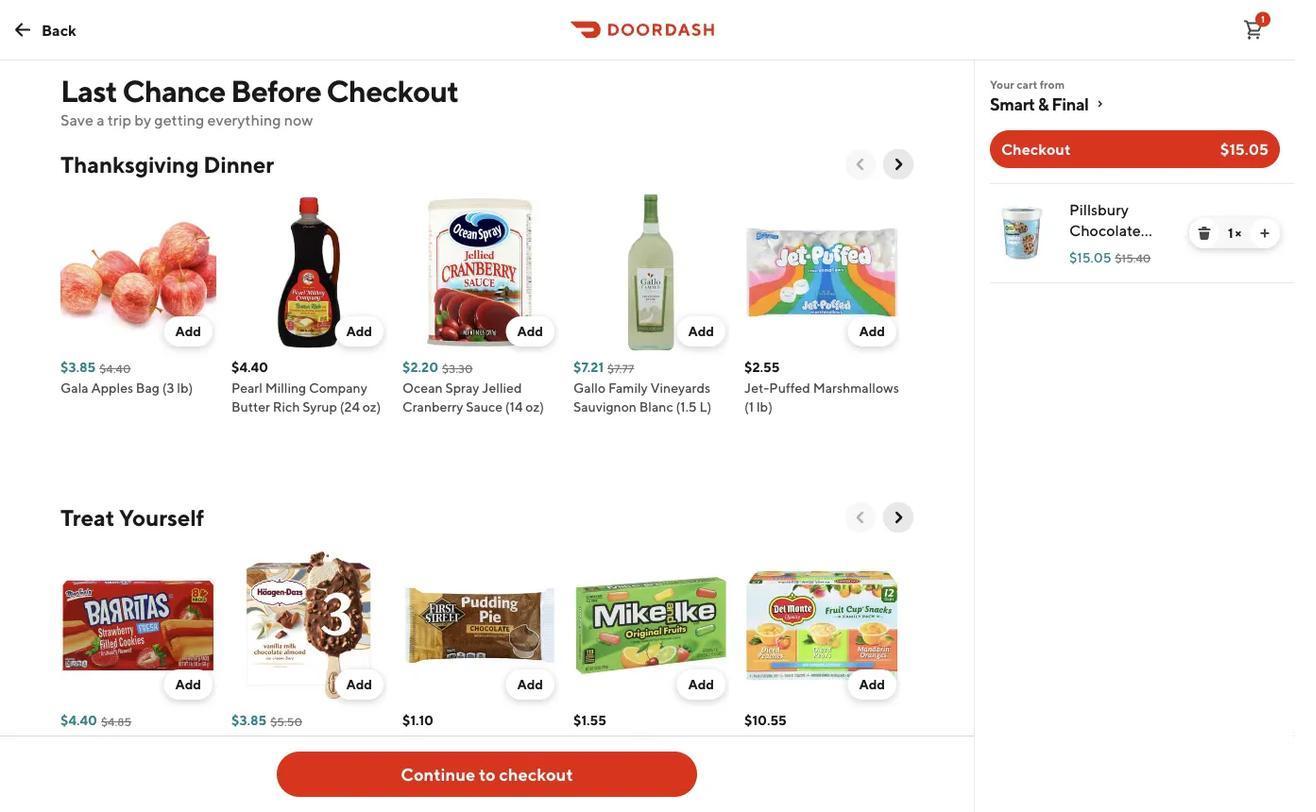Task type: vqa. For each thing, say whether or not it's contained in the screenshot.
$2.55 Jet-Puffed Marshmallows (1 lb) on the right of page
yes



Task type: locate. For each thing, give the bounding box(es) containing it.
jet-
[[745, 380, 769, 396]]

1
[[1261, 14, 1265, 25], [1228, 225, 1233, 241]]

0 horizontal spatial &
[[606, 734, 615, 749]]

haagen-
[[231, 734, 284, 749]]

add up milk
[[346, 677, 372, 693]]

3 ct) from the left
[[798, 771, 815, 787]]

& down from
[[1038, 94, 1049, 114]]

jet-puffed marshmallows (1 lb) image
[[745, 195, 900, 351]]

1 horizontal spatial $3.85
[[231, 713, 267, 728]]

thanksgiving
[[60, 151, 199, 178]]

0 vertical spatial 1
[[1261, 14, 1265, 25]]

add up $3.85 $4.40 gala apples bag (3 lb)
[[175, 324, 201, 339]]

oz) right (5
[[640, 771, 659, 787]]

pearl milling company butter rich syrup (24 oz) image
[[231, 195, 387, 351]]

lb) right (1
[[757, 399, 773, 415]]

0 horizontal spatial fruit
[[682, 753, 710, 768]]

add up the vineyards
[[688, 324, 714, 339]]

del
[[745, 734, 765, 749]]

family inside $10.55 del monte no sugar added family pack fruit cups (12 ct)
[[788, 753, 828, 768]]

0 vertical spatial $3.85
[[60, 360, 96, 375]]

chocolate down the pillsbury
[[1070, 222, 1141, 240]]

(76
[[1119, 263, 1141, 281]]

$3.85 for gala
[[60, 360, 96, 375]]

add for $3.85 $4.40 gala apples bag (3 lb)
[[175, 324, 201, 339]]

$10.55
[[745, 713, 787, 728]]

pie
[[496, 753, 515, 768]]

ct)
[[168, 771, 185, 787], [318, 771, 335, 787], [798, 771, 815, 787]]

1 horizontal spatial chocolate
[[472, 734, 535, 749]]

0 horizontal spatial lb)
[[177, 380, 193, 396]]

1 vertical spatial family
[[788, 753, 828, 768]]

from
[[1040, 77, 1065, 91]]

1 horizontal spatial $15.05
[[1221, 140, 1269, 158]]

1 inside 1 button
[[1261, 14, 1265, 25]]

add up $1.55 mike & ike chewy candies assorted fruit original (5 oz)
[[688, 677, 714, 693]]

0 vertical spatial (3
[[162, 380, 174, 396]]

gala
[[60, 380, 89, 396]]

chewy
[[638, 734, 681, 749]]

add up (4.5
[[517, 677, 543, 693]]

x
[[148, 771, 155, 787]]

packs
[[60, 771, 96, 787]]

chocolate down haagen-
[[231, 753, 294, 768]]

$2.55
[[745, 360, 780, 375]]

1 horizontal spatial &
[[1038, 94, 1049, 114]]

first
[[402, 734, 430, 749]]

$3.85
[[60, 360, 96, 375], [231, 713, 267, 728]]

butter
[[231, 399, 270, 415]]

chocolate inside pillsbury chocolate chip cookie dough (76 oz)
[[1070, 222, 1141, 240]]

last chance before checkout save a trip by getting everything now
[[60, 73, 458, 129]]

oz) right (76
[[1144, 263, 1165, 281]]

add for $4.40 pearl milling company butter rich syrup (24 oz)
[[346, 324, 372, 339]]

oz) inside $2.20 $3.30 ocean spray jellied cranberry sauce (14 oz)
[[526, 399, 544, 415]]

1 horizontal spatial 1
[[1261, 14, 1265, 25]]

2 ct) from the left
[[318, 771, 335, 787]]

a
[[97, 111, 104, 129]]

$4.40 up marinela
[[60, 713, 97, 728]]

1 horizontal spatial ct)
[[318, 771, 335, 787]]

cart
[[1017, 77, 1038, 91]]

chocolate up pie
[[472, 734, 535, 749]]

oz) inside $1.10 first street chocolate pudding snack pie (4.5 oz)
[[402, 771, 421, 787]]

fruit
[[682, 753, 710, 768], [863, 753, 891, 768]]

1 vertical spatial $15.05
[[1070, 250, 1112, 265]]

$3.85 inside the $3.85 $5.50 haagen-dazs vanilla milk chocolate almond ice cream bars (3 ct)
[[231, 713, 267, 728]]

1 horizontal spatial (3
[[304, 771, 316, 787]]

2 fruit from the left
[[863, 753, 891, 768]]

(1.5
[[676, 399, 697, 415]]

dazs
[[284, 734, 313, 749]]

oz) inside $1.55 mike & ike chewy candies assorted fruit original (5 oz)
[[640, 771, 659, 787]]

(12
[[779, 771, 796, 787]]

chocolate
[[1070, 222, 1141, 240], [472, 734, 535, 749], [231, 753, 294, 768]]

next button of carousel image
[[889, 155, 908, 174]]

(4.5
[[518, 753, 542, 768]]

add for $1.10 first street chocolate pudding snack pie (4.5 oz)
[[517, 677, 543, 693]]

add button
[[164, 317, 213, 347], [164, 317, 213, 347], [335, 317, 384, 347], [335, 317, 384, 347], [506, 317, 555, 347], [506, 317, 555, 347], [677, 317, 726, 347], [677, 317, 726, 347], [848, 317, 897, 347], [848, 317, 897, 347], [164, 670, 213, 700], [164, 670, 213, 700], [335, 670, 384, 700], [335, 670, 384, 700], [506, 670, 555, 700], [506, 670, 555, 700], [677, 670, 726, 700], [677, 670, 726, 700], [848, 670, 897, 700], [848, 670, 897, 700]]

yourself
[[119, 504, 204, 531]]

oz) down pudding
[[402, 771, 421, 787]]

assorted
[[625, 753, 679, 768]]

$3.85 up haagen-
[[231, 713, 267, 728]]

1 vertical spatial checkout
[[1002, 140, 1071, 158]]

1 horizontal spatial fruit
[[863, 753, 891, 768]]

add one to cart image
[[1258, 226, 1273, 241]]

(14
[[505, 399, 523, 415]]

0 vertical spatial checkout
[[327, 73, 458, 108]]

lb) right bag
[[177, 380, 193, 396]]

$4.40 inside the $4.40 $4.85 marinela barritas strawberry filled cookies packs (2.36 oz x 8 ct)
[[60, 713, 97, 728]]

2 horizontal spatial $4.40
[[231, 360, 268, 375]]

smart & final
[[990, 94, 1089, 114]]

$3.85 inside $3.85 $4.40 gala apples bag (3 lb)
[[60, 360, 96, 375]]

ct) down almond
[[318, 771, 335, 787]]

$3.85 $4.40 gala apples bag (3 lb)
[[60, 360, 193, 396]]

snack
[[457, 753, 493, 768]]

0 vertical spatial chocolate
[[1070, 222, 1141, 240]]

1 ×
[[1228, 225, 1242, 241]]

oz)
[[1144, 263, 1165, 281], [363, 399, 381, 415], [526, 399, 544, 415], [402, 771, 421, 787], [640, 771, 659, 787]]

thanksgiving dinner
[[60, 151, 274, 178]]

treat yourself
[[60, 504, 204, 531]]

2 vertical spatial chocolate
[[231, 753, 294, 768]]

1 horizontal spatial $4.40
[[99, 362, 131, 375]]

add up company
[[346, 324, 372, 339]]

add up marshmallows
[[859, 324, 885, 339]]

marinela barritas strawberry filled cookies packs (2.36 oz x 8 ct) image
[[60, 548, 216, 704]]

everything
[[207, 111, 281, 129]]

candies
[[574, 753, 623, 768]]

$4.40 up pearl
[[231, 360, 268, 375]]

$15.05 for $15.05 $15.40
[[1070, 250, 1112, 265]]

$3.85 $5.50 haagen-dazs vanilla milk chocolate almond ice cream bars (3 ct)
[[231, 713, 385, 787]]

&
[[1038, 94, 1049, 114], [606, 734, 615, 749]]

continue
[[401, 764, 476, 785]]

milling
[[265, 380, 306, 396]]

oz) for $1.10 first street chocolate pudding snack pie (4.5 oz)
[[402, 771, 421, 787]]

$10.55 del monte no sugar added family pack fruit cups (12 ct)
[[745, 713, 891, 787]]

sauvignon
[[574, 399, 637, 415]]

$4.40 up apples
[[99, 362, 131, 375]]

& left 'ike'
[[606, 734, 615, 749]]

fruit right pack
[[863, 753, 891, 768]]

(3
[[162, 380, 174, 396], [304, 771, 316, 787]]

ct) inside the $3.85 $5.50 haagen-dazs vanilla milk chocolate almond ice cream bars (3 ct)
[[318, 771, 335, 787]]

2 horizontal spatial chocolate
[[1070, 222, 1141, 240]]

1 vertical spatial (3
[[304, 771, 316, 787]]

$7.21 $7.77 gallo family vineyards sauvignon blanc (1.5 l)
[[574, 360, 712, 415]]

ct) right (12
[[798, 771, 815, 787]]

0 horizontal spatial (3
[[162, 380, 174, 396]]

add up cookies
[[175, 677, 201, 693]]

1 ct) from the left
[[168, 771, 185, 787]]

fruit right assorted
[[682, 753, 710, 768]]

2 horizontal spatial ct)
[[798, 771, 815, 787]]

1 vertical spatial chocolate
[[472, 734, 535, 749]]

0 horizontal spatial family
[[608, 380, 648, 396]]

0 horizontal spatial $4.40
[[60, 713, 97, 728]]

1 vertical spatial lb)
[[757, 399, 773, 415]]

1 button
[[1235, 11, 1273, 49]]

0 horizontal spatial 1
[[1228, 225, 1233, 241]]

0 horizontal spatial chocolate
[[231, 753, 294, 768]]

(3 right bars
[[304, 771, 316, 787]]

1 vertical spatial 1
[[1228, 225, 1233, 241]]

vanilla
[[316, 734, 356, 749]]

$3.85 up gala
[[60, 360, 96, 375]]

add
[[175, 324, 201, 339], [346, 324, 372, 339], [517, 324, 543, 339], [688, 324, 714, 339], [859, 324, 885, 339], [175, 677, 201, 693], [346, 677, 372, 693], [517, 677, 543, 693], [688, 677, 714, 693], [859, 677, 885, 693]]

1 vertical spatial &
[[606, 734, 615, 749]]

$15.05 for $15.05
[[1221, 140, 1269, 158]]

ct) right 8
[[168, 771, 185, 787]]

pudding
[[402, 753, 454, 768]]

1 fruit from the left
[[682, 753, 710, 768]]

pillsbury
[[1070, 201, 1129, 219]]

1 horizontal spatial lb)
[[757, 399, 773, 415]]

bars
[[275, 771, 301, 787]]

no
[[811, 734, 829, 749]]

0 vertical spatial lb)
[[177, 380, 193, 396]]

oz) right (14
[[526, 399, 544, 415]]

$3.85 for haagen-
[[231, 713, 267, 728]]

1 for 1 ×
[[1228, 225, 1233, 241]]

add up sugar
[[859, 677, 885, 693]]

1 horizontal spatial family
[[788, 753, 828, 768]]

lb) inside $3.85 $4.40 gala apples bag (3 lb)
[[177, 380, 193, 396]]

add for $10.55 del monte no sugar added family pack fruit cups (12 ct)
[[859, 677, 885, 693]]

0 horizontal spatial $15.05
[[1070, 250, 1112, 265]]

mike & ike chewy candies assorted fruit original (5 oz) image
[[574, 548, 729, 704]]

$7.77
[[608, 362, 634, 375]]

checkout
[[327, 73, 458, 108], [1002, 140, 1071, 158]]

getting
[[154, 111, 204, 129]]

back button
[[0, 11, 88, 49]]

add for $1.55 mike & ike chewy candies assorted fruit original (5 oz)
[[688, 677, 714, 693]]

$4.40 inside $4.40 pearl milling company butter rich syrup (24 oz)
[[231, 360, 268, 375]]

milk
[[359, 734, 385, 749]]

sauce
[[466, 399, 503, 415]]

0 horizontal spatial ct)
[[168, 771, 185, 787]]

add up jellied
[[517, 324, 543, 339]]

oz) for $2.20 $3.30 ocean spray jellied cranberry sauce (14 oz)
[[526, 399, 544, 415]]

family down no
[[788, 753, 828, 768]]

0 vertical spatial $15.05
[[1221, 140, 1269, 158]]

cookies
[[166, 753, 215, 768]]

(3 inside the $3.85 $5.50 haagen-dazs vanilla milk chocolate almond ice cream bars (3 ct)
[[304, 771, 316, 787]]

oz) inside $4.40 pearl milling company butter rich syrup (24 oz)
[[363, 399, 381, 415]]

0 horizontal spatial checkout
[[327, 73, 458, 108]]

1 vertical spatial $3.85
[[231, 713, 267, 728]]

0 horizontal spatial $3.85
[[60, 360, 96, 375]]

0 vertical spatial family
[[608, 380, 648, 396]]

(3 right bag
[[162, 380, 174, 396]]

add for $2.55 jet-puffed marshmallows (1 lb)
[[859, 324, 885, 339]]

oz) right (24
[[363, 399, 381, 415]]

0 vertical spatial &
[[1038, 94, 1049, 114]]

family down $7.77
[[608, 380, 648, 396]]

previous button of carousel image
[[851, 155, 870, 174]]

ct) inside the $4.40 $4.85 marinela barritas strawberry filled cookies packs (2.36 oz x 8 ct)
[[168, 771, 185, 787]]



Task type: describe. For each thing, give the bounding box(es) containing it.
added
[[745, 753, 786, 768]]

$15.40
[[1115, 251, 1151, 265]]

puffed
[[769, 380, 811, 396]]

del monte no sugar added family pack fruit cups (12 ct) image
[[745, 548, 900, 704]]

(3 inside $3.85 $4.40 gala apples bag (3 lb)
[[162, 380, 174, 396]]

last
[[60, 73, 117, 108]]

$4.40 inside $3.85 $4.40 gala apples bag (3 lb)
[[99, 362, 131, 375]]

company
[[309, 380, 367, 396]]

chocolate inside $1.10 first street chocolate pudding snack pie (4.5 oz)
[[472, 734, 535, 749]]

continue to checkout button
[[277, 752, 697, 797]]

(24
[[340, 399, 360, 415]]

your
[[990, 77, 1015, 91]]

$2.20
[[402, 360, 438, 375]]

ice
[[347, 753, 366, 768]]

$1.10 first street chocolate pudding snack pie (4.5 oz)
[[402, 713, 542, 787]]

chocolate inside the $3.85 $5.50 haagen-dazs vanilla milk chocolate almond ice cream bars (3 ct)
[[231, 753, 294, 768]]

gala apples bag (3 lb) image
[[60, 195, 216, 351]]

dinner
[[203, 151, 274, 178]]

treat
[[60, 504, 115, 531]]

(5
[[625, 771, 637, 787]]

oz) inside pillsbury chocolate chip cookie dough (76 oz)
[[1144, 263, 1165, 281]]

back
[[42, 21, 76, 39]]

$4.85
[[101, 715, 132, 728]]

original
[[574, 771, 622, 787]]

rich
[[273, 399, 300, 415]]

syrup
[[303, 399, 337, 415]]

remove item from cart image
[[1197, 226, 1212, 241]]

pack
[[831, 753, 860, 768]]

filled
[[129, 753, 163, 768]]

gallo family vineyards sauvignon blanc (1.5 l) image
[[574, 195, 729, 351]]

lb) inside $2.55 jet-puffed marshmallows (1 lb)
[[757, 399, 773, 415]]

fruit inside $10.55 del monte no sugar added family pack fruit cups (12 ct)
[[863, 753, 891, 768]]

oz
[[132, 771, 146, 787]]

$4.40 $4.85 marinela barritas strawberry filled cookies packs (2.36 oz x 8 ct)
[[60, 713, 215, 787]]

ocean spray jellied cranberry sauce (14 oz) image
[[402, 195, 558, 351]]

before
[[231, 73, 321, 108]]

vineyards
[[650, 380, 711, 396]]

trip
[[107, 111, 131, 129]]

add for $2.20 $3.30 ocean spray jellied cranberry sauce (14 oz)
[[517, 324, 543, 339]]

ct) for (3
[[318, 771, 335, 787]]

first street chocolate pudding snack pie (4.5 oz) image
[[402, 548, 558, 704]]

your cart from
[[990, 77, 1065, 91]]

1 items, open order cart image
[[1242, 18, 1265, 41]]

now
[[284, 111, 313, 129]]

by
[[134, 111, 151, 129]]

continue to checkout
[[401, 764, 573, 785]]

(2.36
[[98, 771, 129, 787]]

fruit inside $1.55 mike & ike chewy candies assorted fruit original (5 oz)
[[682, 753, 710, 768]]

barritas
[[116, 734, 162, 749]]

1 horizontal spatial checkout
[[1002, 140, 1071, 158]]

spray
[[445, 380, 479, 396]]

add for $4.40 $4.85 marinela barritas strawberry filled cookies packs (2.36 oz x 8 ct)
[[175, 677, 201, 693]]

save
[[60, 111, 94, 129]]

×
[[1235, 225, 1242, 241]]

apples
[[91, 380, 133, 396]]

cups
[[745, 771, 776, 787]]

oz) for $4.40 pearl milling company butter rich syrup (24 oz)
[[363, 399, 381, 415]]

dough
[[1070, 263, 1116, 281]]

l)
[[700, 399, 712, 415]]

$15.05 $15.40
[[1070, 250, 1151, 265]]

family inside $7.21 $7.77 gallo family vineyards sauvignon blanc (1.5 l)
[[608, 380, 648, 396]]

final
[[1052, 94, 1089, 114]]

$1.55
[[574, 713, 606, 728]]

previous button of carousel image
[[851, 508, 870, 527]]

$7.21
[[574, 360, 604, 375]]

gallo
[[574, 380, 606, 396]]

next button of carousel image
[[889, 508, 908, 527]]

checkout inside last chance before checkout save a trip by getting everything now
[[327, 73, 458, 108]]

jellied
[[482, 380, 522, 396]]

almond
[[297, 753, 345, 768]]

monte
[[768, 734, 808, 749]]

mike
[[574, 734, 604, 749]]

chip
[[1070, 242, 1103, 260]]

ct) for 8
[[168, 771, 185, 787]]

ocean
[[402, 380, 443, 396]]

$5.50
[[270, 715, 302, 728]]

8
[[158, 771, 166, 787]]

add for $7.21 $7.77 gallo family vineyards sauvignon blanc (1.5 l)
[[688, 324, 714, 339]]

$4.40 for $4.85
[[60, 713, 97, 728]]

$2.55 jet-puffed marshmallows (1 lb)
[[745, 360, 899, 415]]

cream
[[231, 771, 272, 787]]

pillsbury chocolate chip cookie dough (76 oz) image
[[994, 205, 1051, 262]]

add for $3.85 $5.50 haagen-dazs vanilla milk chocolate almond ice cream bars (3 ct)
[[346, 677, 372, 693]]

pillsbury chocolate chip cookie dough (76 oz)
[[1070, 201, 1165, 281]]

& inside $1.55 mike & ike chewy candies assorted fruit original (5 oz)
[[606, 734, 615, 749]]

$4.40 pearl milling company butter rich syrup (24 oz)
[[231, 360, 381, 415]]

pearl
[[231, 380, 263, 396]]

$1.55 mike & ike chewy candies assorted fruit original (5 oz)
[[574, 713, 710, 787]]

1 for 1
[[1261, 14, 1265, 25]]

smart
[[990, 94, 1035, 114]]

checkout
[[499, 764, 573, 785]]

$4.40 for pearl
[[231, 360, 268, 375]]

cranberry
[[402, 399, 463, 415]]

ct) inside $10.55 del monte no sugar added family pack fruit cups (12 ct)
[[798, 771, 815, 787]]

marinela
[[60, 734, 113, 749]]

cookie
[[1106, 242, 1155, 260]]

(1
[[745, 399, 754, 415]]

ike
[[617, 734, 636, 749]]

haagen-dazs vanilla milk chocolate almond ice cream bars (3 ct) image
[[231, 548, 387, 704]]

smart & final link
[[990, 93, 1280, 115]]

marshmallows
[[813, 380, 899, 396]]

strawberry
[[60, 753, 126, 768]]



